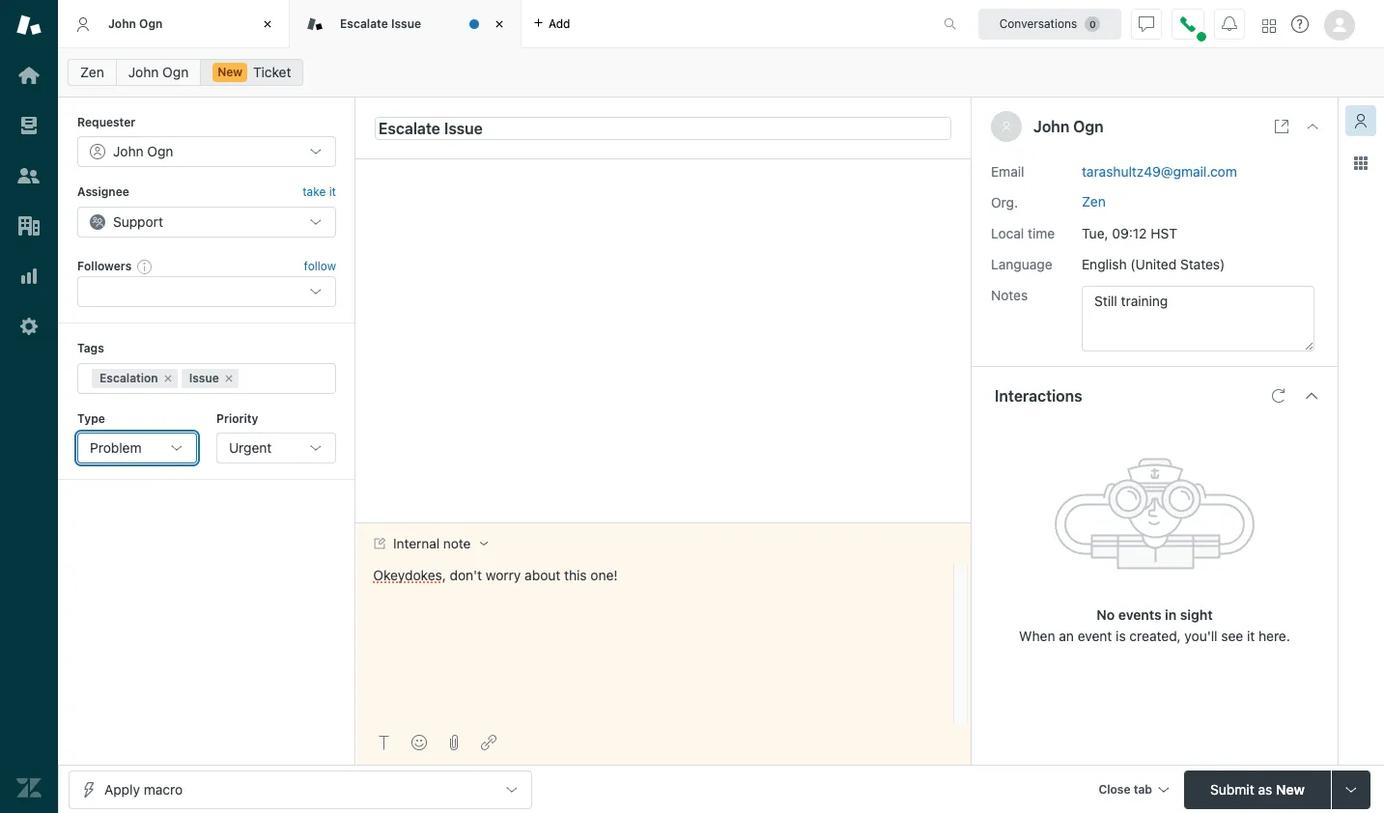 Task type: locate. For each thing, give the bounding box(es) containing it.
take it button
[[303, 183, 336, 203]]

1 horizontal spatial zen link
[[1082, 193, 1106, 209]]

close image
[[258, 14, 277, 34], [1305, 119, 1320, 134]]

zen up requester
[[80, 64, 104, 80]]

new inside secondary element
[[218, 65, 243, 79]]

it right take
[[329, 185, 336, 199]]

this
[[564, 567, 587, 584]]

follow button
[[304, 258, 336, 275]]

get started image
[[16, 63, 42, 88]]

1 vertical spatial zen
[[1082, 193, 1106, 209]]

apps image
[[1353, 155, 1369, 171]]

0 vertical spatial zen link
[[68, 59, 117, 86]]

john ogn link
[[116, 59, 201, 86]]

close image right view more details icon
[[1305, 119, 1320, 134]]

0 horizontal spatial new
[[218, 65, 243, 79]]

0 vertical spatial it
[[329, 185, 336, 199]]

escalate issue tab
[[290, 0, 522, 48]]

customers image
[[16, 163, 42, 188]]

new
[[218, 65, 243, 79], [1276, 781, 1305, 797]]

1 horizontal spatial remove image
[[223, 372, 235, 384]]

here.
[[1258, 627, 1290, 644]]

1 horizontal spatial close image
[[1305, 119, 1320, 134]]

it right see
[[1247, 627, 1255, 644]]

english
[[1082, 256, 1127, 272]]

ogn inside john ogn tab
[[139, 16, 163, 31]]

requester element
[[77, 137, 336, 167]]

remove image
[[162, 372, 174, 384], [223, 372, 235, 384]]

issue right escalate
[[391, 16, 421, 31]]

escalation
[[99, 370, 158, 385]]

remove image for escalation
[[162, 372, 174, 384]]

urgent button
[[216, 433, 336, 464]]

priority
[[216, 411, 258, 426]]

zen link up tue,
[[1082, 193, 1106, 209]]

zen up tue,
[[1082, 193, 1106, 209]]

sight
[[1180, 606, 1213, 623]]

zen link
[[68, 59, 117, 86], [1082, 193, 1106, 209]]

john
[[108, 16, 136, 31], [128, 64, 159, 80], [1033, 118, 1069, 135], [113, 143, 144, 160]]

customer context image
[[1353, 113, 1369, 128]]

ogn down john ogn tab
[[162, 64, 189, 80]]

issue
[[391, 16, 421, 31], [189, 370, 219, 385]]

issue inside 'tab'
[[391, 16, 421, 31]]

close tab button
[[1090, 770, 1176, 812]]

submit
[[1210, 781, 1254, 797]]

0 horizontal spatial it
[[329, 185, 336, 199]]

1 vertical spatial new
[[1276, 781, 1305, 797]]

0 horizontal spatial remove image
[[162, 372, 174, 384]]

worry
[[486, 567, 521, 584]]

add attachment image
[[446, 735, 462, 750]]

it
[[329, 185, 336, 199], [1247, 627, 1255, 644]]

issue up priority
[[189, 370, 219, 385]]

problem button
[[77, 433, 197, 464]]

(united
[[1130, 256, 1177, 272]]

close image inside john ogn tab
[[258, 14, 277, 34]]

zendesk support image
[[16, 13, 42, 38]]

as
[[1258, 781, 1272, 797]]

event
[[1078, 627, 1112, 644]]

0 vertical spatial new
[[218, 65, 243, 79]]

close image up ticket
[[258, 14, 277, 34]]

0 vertical spatial close image
[[258, 14, 277, 34]]

it inside no events in sight when an event is created, you'll see it here.
[[1247, 627, 1255, 644]]

1 vertical spatial zen link
[[1082, 193, 1106, 209]]

ogn
[[139, 16, 163, 31], [162, 64, 189, 80], [1073, 118, 1104, 135], [147, 143, 173, 160]]

john inside secondary element
[[128, 64, 159, 80]]

john ogn
[[108, 16, 163, 31], [128, 64, 189, 80], [1033, 118, 1104, 135], [113, 143, 173, 160]]

user image
[[1001, 121, 1012, 132], [1002, 122, 1010, 132]]

1 horizontal spatial zen
[[1082, 193, 1106, 209]]

john ogn inside requester element
[[113, 143, 173, 160]]

2 remove image from the left
[[223, 372, 235, 384]]

zen link up requester
[[68, 59, 117, 86]]

info on adding followers image
[[137, 259, 153, 274]]

ogn inside john ogn link
[[162, 64, 189, 80]]

tue,
[[1082, 225, 1108, 241]]

remove image up priority
[[223, 372, 235, 384]]

zen
[[80, 64, 104, 80], [1082, 193, 1106, 209]]

it inside take it button
[[329, 185, 336, 199]]

take
[[303, 185, 326, 199]]

one!
[[590, 567, 618, 584]]

conversations button
[[978, 8, 1121, 39]]

1 horizontal spatial issue
[[391, 16, 421, 31]]

tabs tab list
[[58, 0, 923, 48]]

tags
[[77, 341, 104, 356]]

0 vertical spatial issue
[[391, 16, 421, 31]]

ogn inside requester element
[[147, 143, 173, 160]]

urgent
[[229, 439, 272, 456]]

escalate
[[340, 16, 388, 31]]

zendesk image
[[16, 776, 42, 801]]

admin image
[[16, 314, 42, 339]]

ogn up support
[[147, 143, 173, 160]]

1 vertical spatial it
[[1247, 627, 1255, 644]]

displays possible ticket submission types image
[[1343, 782, 1359, 797]]

1 remove image from the left
[[162, 372, 174, 384]]

okeydokes, don't worry about this one!
[[373, 567, 618, 584]]

take it
[[303, 185, 336, 199]]

ogn up john ogn link
[[139, 16, 163, 31]]

zendesk products image
[[1262, 19, 1276, 32]]

follow
[[304, 259, 336, 273]]

remove image for issue
[[223, 372, 235, 384]]

new left ticket
[[218, 65, 243, 79]]

1 horizontal spatial it
[[1247, 627, 1255, 644]]

support
[[113, 213, 163, 230]]

1 vertical spatial close image
[[1305, 119, 1320, 134]]

0 horizontal spatial zen link
[[68, 59, 117, 86]]

1 vertical spatial issue
[[189, 370, 219, 385]]

0 horizontal spatial zen
[[80, 64, 104, 80]]

remove image right escalation
[[162, 372, 174, 384]]

macro
[[144, 781, 183, 797]]

type
[[77, 411, 105, 426]]

close image
[[490, 14, 509, 34]]

time
[[1028, 225, 1055, 241]]

in
[[1165, 606, 1177, 623]]

tarashultz49@gmail.com
[[1082, 163, 1237, 179]]

reporting image
[[16, 264, 42, 289]]

0 horizontal spatial close image
[[258, 14, 277, 34]]

new right the as
[[1276, 781, 1305, 797]]

0 vertical spatial zen
[[80, 64, 104, 80]]



Task type: vqa. For each thing, say whether or not it's contained in the screenshot.
bottom And
no



Task type: describe. For each thing, give the bounding box(es) containing it.
tue, 09:12 hst
[[1082, 225, 1177, 241]]

view more details image
[[1274, 119, 1289, 134]]

apply
[[104, 781, 140, 797]]

about
[[525, 567, 560, 584]]

submit as new
[[1210, 781, 1305, 797]]

close
[[1098, 782, 1131, 796]]

internal note button
[[356, 524, 504, 564]]

assignee element
[[77, 206, 336, 237]]

events
[[1118, 606, 1161, 623]]

Still training text field
[[1082, 285, 1314, 351]]

internal
[[393, 536, 440, 552]]

states)
[[1180, 256, 1225, 272]]

internal note
[[393, 536, 471, 552]]

john ogn inside tab
[[108, 16, 163, 31]]

followers
[[77, 259, 132, 273]]

email
[[991, 163, 1024, 179]]

interactions
[[995, 387, 1082, 404]]

format text image
[[377, 735, 392, 750]]

is
[[1116, 627, 1126, 644]]

english (united states)
[[1082, 256, 1225, 272]]

see
[[1221, 627, 1243, 644]]

requester
[[77, 115, 136, 129]]

john ogn inside secondary element
[[128, 64, 189, 80]]

secondary element
[[58, 53, 1384, 92]]

notifications image
[[1222, 16, 1237, 31]]

09:12
[[1112, 225, 1147, 241]]

john inside tab
[[108, 16, 136, 31]]

okeydokes,
[[373, 567, 446, 584]]

problem
[[90, 439, 142, 456]]

insert emojis image
[[411, 735, 427, 750]]

created,
[[1129, 627, 1181, 644]]

apply macro
[[104, 781, 183, 797]]

close tab
[[1098, 782, 1152, 796]]

notes
[[991, 286, 1028, 303]]

add
[[549, 16, 570, 30]]

add link (cmd k) image
[[481, 735, 496, 750]]

assignee
[[77, 185, 129, 199]]

1 horizontal spatial new
[[1276, 781, 1305, 797]]

add button
[[522, 0, 582, 47]]

zen inside secondary element
[[80, 64, 104, 80]]

ogn up tarashultz49@gmail.com
[[1073, 118, 1104, 135]]

escalate issue
[[340, 16, 421, 31]]

conversations
[[999, 16, 1077, 30]]

you'll
[[1185, 627, 1217, 644]]

Internal note composer text field
[[365, 564, 947, 605]]

local time
[[991, 225, 1055, 241]]

an
[[1059, 627, 1074, 644]]

language
[[991, 256, 1052, 272]]

tab
[[1134, 782, 1152, 796]]

get help image
[[1291, 15, 1309, 33]]

views image
[[16, 113, 42, 138]]

button displays agent's chat status as invisible. image
[[1139, 16, 1154, 31]]

john inside requester element
[[113, 143, 144, 160]]

org.
[[991, 194, 1018, 210]]

no
[[1097, 606, 1115, 623]]

ticket
[[253, 64, 291, 80]]

Subject field
[[375, 116, 951, 140]]

main element
[[0, 0, 58, 813]]

when
[[1019, 627, 1055, 644]]

organizations image
[[16, 213, 42, 239]]

hst
[[1150, 225, 1177, 241]]

followers element
[[77, 276, 336, 307]]

john ogn tab
[[58, 0, 290, 48]]

local
[[991, 225, 1024, 241]]

don't
[[450, 567, 482, 584]]

note
[[443, 536, 471, 552]]

minimize composer image
[[655, 515, 671, 530]]

no events in sight when an event is created, you'll see it here.
[[1019, 606, 1290, 644]]

0 horizontal spatial issue
[[189, 370, 219, 385]]



